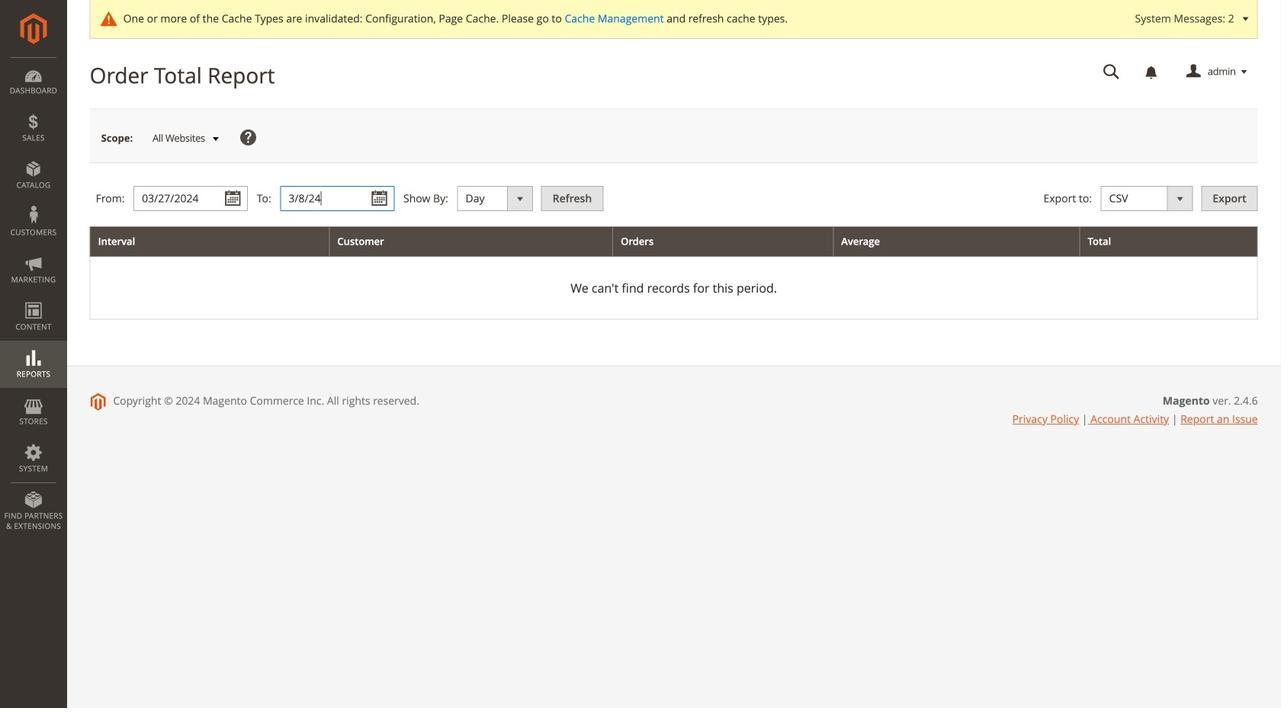 Task type: locate. For each thing, give the bounding box(es) containing it.
menu bar
[[0, 57, 67, 539]]

None text field
[[280, 186, 395, 211]]

None text field
[[1093, 59, 1131, 85], [134, 186, 248, 211], [1093, 59, 1131, 85], [134, 186, 248, 211]]

magento admin panel image
[[20, 13, 47, 44]]



